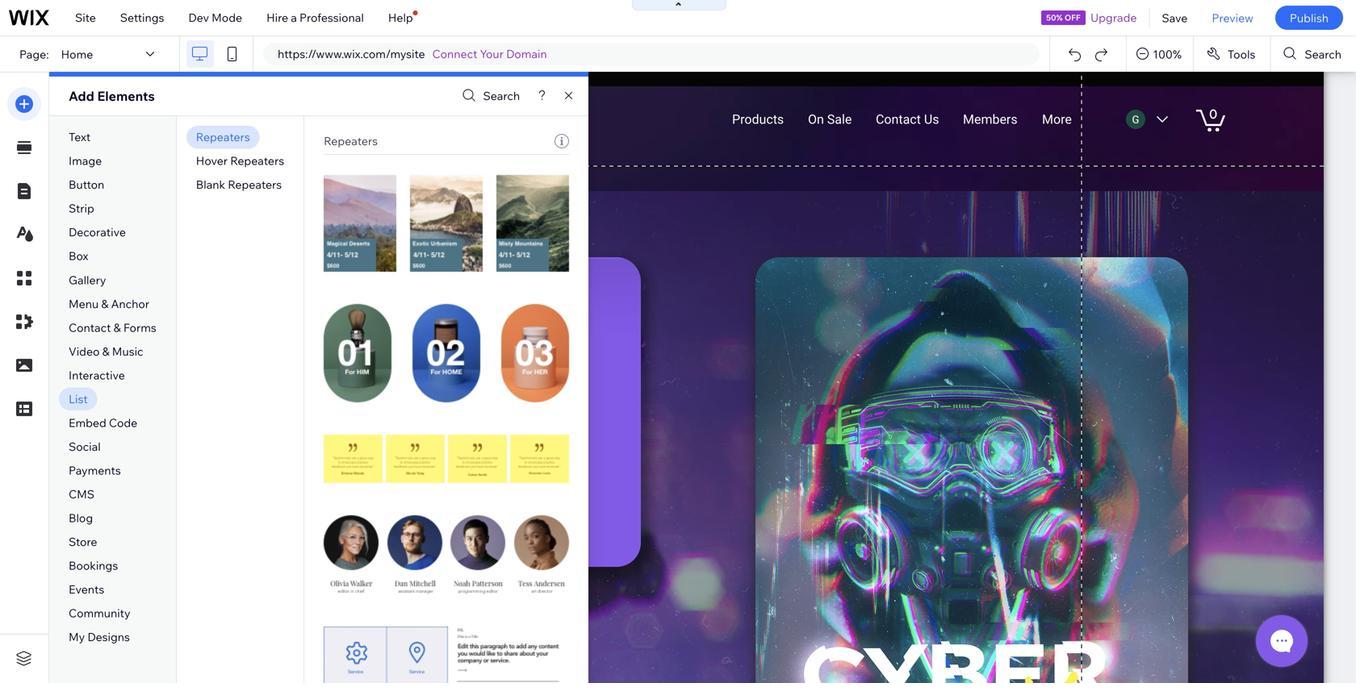 Task type: vqa. For each thing, say whether or not it's contained in the screenshot.
"AI Creator"
no



Task type: locate. For each thing, give the bounding box(es) containing it.
& right video at the bottom left of the page
[[102, 345, 110, 359]]

mode
[[212, 10, 242, 25]]

search button down the "publish"
[[1271, 36, 1356, 72]]

my designs
[[69, 631, 130, 645]]

add elements
[[69, 88, 155, 104]]

& left forms
[[114, 321, 121, 335]]

0 vertical spatial search
[[1305, 47, 1342, 61]]

& right menu
[[101, 297, 109, 311]]

your
[[480, 47, 504, 61]]

1 vertical spatial search button
[[458, 84, 520, 108]]

blank
[[196, 178, 225, 192]]

search down publish button
[[1305, 47, 1342, 61]]

1 vertical spatial search
[[483, 89, 520, 103]]

hire a professional
[[266, 10, 364, 25]]

embed
[[69, 416, 106, 430]]

1 vertical spatial &
[[114, 321, 121, 335]]

store
[[69, 535, 97, 549]]

&
[[101, 297, 109, 311], [114, 321, 121, 335], [102, 345, 110, 359]]

& for music
[[102, 345, 110, 359]]

& for forms
[[114, 321, 121, 335]]

repeaters
[[196, 130, 250, 144], [324, 134, 378, 148], [230, 154, 284, 168], [228, 178, 282, 192]]

50% off
[[1047, 13, 1081, 23]]

connect
[[432, 47, 477, 61]]

contact
[[69, 321, 111, 335]]

hover repeaters
[[196, 154, 284, 168]]

box
[[69, 249, 88, 263]]

1 horizontal spatial search
[[1305, 47, 1342, 61]]

list
[[69, 392, 88, 406]]

search button down your at the top left of page
[[458, 84, 520, 108]]

search down your at the top left of page
[[483, 89, 520, 103]]

0 vertical spatial &
[[101, 297, 109, 311]]

code
[[109, 416, 137, 430]]

elements
[[97, 88, 155, 104]]

music
[[112, 345, 143, 359]]

video & music
[[69, 345, 143, 359]]

0 horizontal spatial search
[[483, 89, 520, 103]]

decorative
[[69, 225, 126, 240]]

hire
[[266, 10, 288, 25]]

tools
[[1228, 47, 1256, 61]]

video
[[69, 345, 100, 359]]

designs
[[87, 631, 130, 645]]

hover
[[196, 154, 228, 168]]

1 horizontal spatial search button
[[1271, 36, 1356, 72]]

blog
[[69, 511, 93, 526]]

embed code
[[69, 416, 137, 430]]

social
[[69, 440, 101, 454]]

0 horizontal spatial search button
[[458, 84, 520, 108]]

my
[[69, 631, 85, 645]]

search button
[[1271, 36, 1356, 72], [458, 84, 520, 108]]

& for anchor
[[101, 297, 109, 311]]

search
[[1305, 47, 1342, 61], [483, 89, 520, 103]]

2 vertical spatial &
[[102, 345, 110, 359]]

add
[[69, 88, 94, 104]]

save button
[[1150, 0, 1200, 36]]



Task type: describe. For each thing, give the bounding box(es) containing it.
tools button
[[1194, 36, 1270, 72]]

payments
[[69, 464, 121, 478]]

publish button
[[1276, 6, 1344, 30]]

forms
[[123, 321, 156, 335]]

site
[[75, 10, 96, 25]]

help
[[388, 10, 413, 25]]

settings
[[120, 10, 164, 25]]

100%
[[1153, 47, 1182, 61]]

a
[[291, 10, 297, 25]]

0 vertical spatial search button
[[1271, 36, 1356, 72]]

publish
[[1290, 11, 1329, 25]]

gallery
[[69, 273, 106, 287]]

bookings
[[69, 559, 118, 573]]

menu & anchor
[[69, 297, 149, 311]]

button
[[69, 178, 104, 192]]

100% button
[[1127, 36, 1193, 72]]

strip
[[69, 202, 94, 216]]

off
[[1065, 13, 1081, 23]]

anchor
[[111, 297, 149, 311]]

50%
[[1047, 13, 1063, 23]]

interactive
[[69, 368, 125, 383]]

professional
[[300, 10, 364, 25]]

domain
[[506, 47, 547, 61]]

dev
[[188, 10, 209, 25]]

preview
[[1212, 11, 1254, 25]]

dev mode
[[188, 10, 242, 25]]

events
[[69, 583, 104, 597]]

https://www.wix.com/mysite
[[278, 47, 425, 61]]

menu
[[69, 297, 99, 311]]

home
[[61, 47, 93, 61]]

upgrade
[[1091, 10, 1137, 25]]

preview button
[[1200, 0, 1266, 36]]

https://www.wix.com/mysite connect your domain
[[278, 47, 547, 61]]

save
[[1162, 11, 1188, 25]]

image
[[69, 154, 102, 168]]

cms
[[69, 488, 94, 502]]

contact & forms
[[69, 321, 156, 335]]

blank repeaters
[[196, 178, 282, 192]]

community
[[69, 607, 130, 621]]

text
[[69, 130, 91, 144]]



